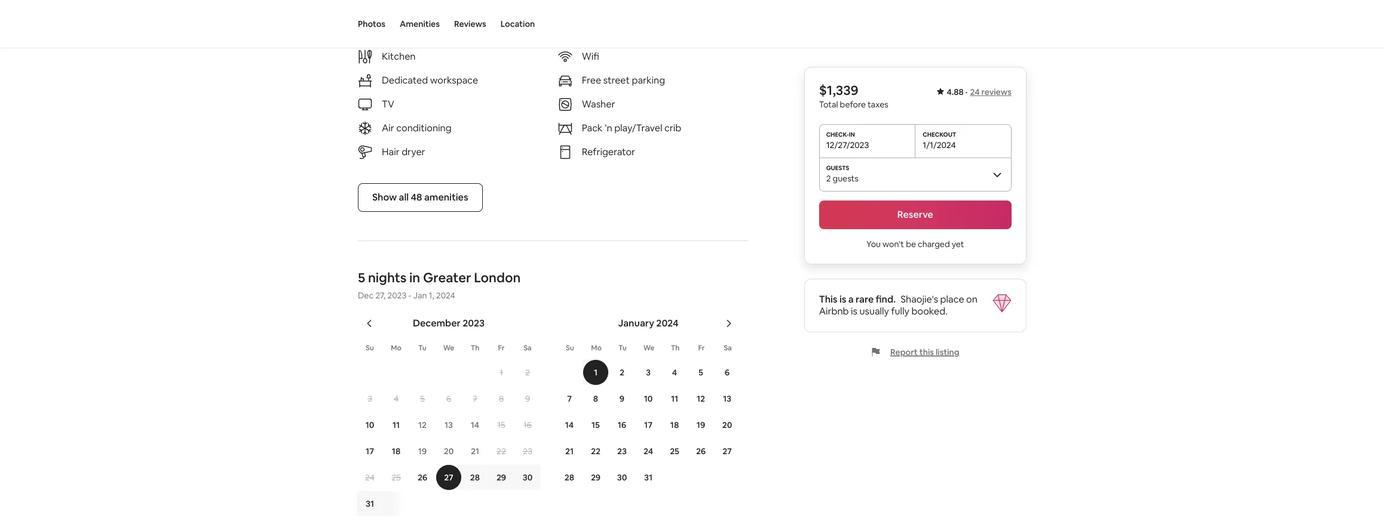 Task type: describe. For each thing, give the bounding box(es) containing it.
4.88
[[947, 87, 964, 97]]

2 for december 2023
[[525, 367, 530, 378]]

conditioning
[[396, 122, 452, 134]]

0 horizontal spatial 5 button
[[409, 387, 436, 412]]

$1,339
[[819, 82, 859, 99]]

2 inside dropdown button
[[826, 173, 831, 184]]

january 2024
[[618, 317, 679, 330]]

1,
[[429, 290, 434, 301]]

'n
[[605, 122, 612, 134]]

washer
[[582, 98, 615, 110]]

2 22 button from the left
[[583, 439, 609, 464]]

9 for second the '9' 'button' from the right
[[525, 394, 530, 404]]

pack
[[582, 122, 603, 134]]

2 23 button from the left
[[609, 439, 635, 464]]

0 vertical spatial 13 button
[[714, 387, 740, 412]]

total
[[819, 99, 838, 110]]

1 23 button from the left
[[515, 439, 541, 464]]

0 vertical spatial 31
[[644, 473, 653, 483]]

2 29 from the left
[[591, 473, 601, 483]]

december
[[413, 317, 461, 330]]

0 vertical spatial 10 button
[[635, 387, 662, 412]]

reviews button
[[454, 0, 486, 48]]

1 vertical spatial 31 button
[[357, 492, 408, 517]]

48
[[411, 191, 422, 204]]

0 horizontal spatial place
[[420, 19, 454, 36]]

airbnb
[[819, 305, 849, 318]]

pack 'n play/travel crib
[[582, 122, 681, 134]]

1 vertical spatial 24
[[644, 446, 653, 457]]

1 su from the left
[[366, 344, 374, 353]]

0 vertical spatial 3
[[646, 367, 651, 378]]

2 guests
[[826, 173, 859, 184]]

0 horizontal spatial 19 button
[[409, 439, 436, 464]]

16 for second the 16 button from the left
[[618, 420, 626, 431]]

$1,339 total before taxes
[[819, 82, 889, 110]]

2024 inside calendar 'application'
[[656, 317, 679, 330]]

12 for 12 button to the bottom
[[418, 420, 427, 431]]

0 vertical spatial 6 button
[[714, 360, 740, 385]]

reviews
[[454, 19, 486, 29]]

7 for first the 7 button
[[473, 394, 477, 404]]

show
[[372, 191, 397, 204]]

report this listing button
[[871, 347, 960, 358]]

1 vertical spatial 31
[[366, 499, 374, 510]]

1 22 button from the left
[[488, 439, 515, 464]]

1 horizontal spatial 11 button
[[662, 387, 688, 412]]

dryer
[[402, 146, 425, 158]]

1 14 button from the left
[[462, 413, 488, 438]]

2 9 button from the left
[[609, 387, 635, 412]]

greater
[[423, 269, 471, 286]]

1 28 from the left
[[470, 473, 480, 483]]

0 vertical spatial 25 button
[[662, 439, 688, 464]]

nights
[[368, 269, 407, 286]]

crib
[[665, 122, 681, 134]]

1 vertical spatial 6 button
[[436, 387, 462, 412]]

25 for the 25 button to the top
[[670, 446, 679, 457]]

0 horizontal spatial is
[[840, 293, 846, 306]]

1 button for december 2023
[[488, 360, 515, 385]]

hair
[[382, 146, 400, 158]]

location button
[[501, 0, 535, 48]]

2 guests button
[[819, 158, 1012, 191]]

20 for topmost 20 button
[[722, 420, 732, 431]]

1 vertical spatial 13
[[445, 420, 453, 431]]

0 horizontal spatial 4 button
[[383, 387, 409, 412]]

guests
[[833, 173, 859, 184]]

amenities button
[[400, 0, 440, 48]]

0 horizontal spatial 24
[[365, 473, 375, 483]]

·
[[966, 87, 968, 97]]

0 vertical spatial 26 button
[[688, 439, 714, 464]]

january
[[618, 317, 654, 330]]

hair dryer
[[382, 146, 425, 158]]

26 for the left the 26 button
[[418, 473, 427, 483]]

2024 inside 5 nights in greater london dec 27, 2023 - jan 1, 2024
[[436, 290, 455, 301]]

1/1/2024
[[923, 140, 956, 151]]

0 horizontal spatial 25 button
[[383, 465, 409, 491]]

1 vertical spatial 17 button
[[357, 439, 383, 464]]

1 fr from the left
[[498, 344, 505, 353]]

december 2023
[[413, 317, 485, 330]]

1 horizontal spatial 4 button
[[662, 360, 688, 385]]

0 vertical spatial 17 button
[[635, 413, 662, 438]]

21 for 2nd 21 button from the left
[[565, 446, 574, 457]]

air conditioning
[[382, 122, 452, 134]]

a
[[849, 293, 854, 306]]

1 horizontal spatial 5 button
[[688, 360, 714, 385]]

1 vertical spatial 12 button
[[409, 413, 436, 438]]

0 vertical spatial 20 button
[[714, 413, 740, 438]]

1 29 from the left
[[497, 473, 506, 483]]

1 horizontal spatial 18 button
[[662, 413, 688, 438]]

2023 inside 5 nights in greater london dec 27, 2023 - jan 1, 2024
[[387, 290, 407, 301]]

kitchen
[[382, 50, 416, 63]]

2 8 button from the left
[[583, 387, 609, 412]]

1 for january 2024
[[594, 367, 598, 378]]

27 for the bottom 27 button
[[444, 473, 453, 483]]

show all 48 amenities button
[[358, 183, 483, 212]]

jan
[[413, 290, 427, 301]]

street
[[603, 74, 630, 87]]

workspace
[[430, 74, 478, 87]]

4 for left '4' button
[[394, 394, 399, 404]]

shaojie's
[[901, 293, 938, 306]]

5 inside 5 nights in greater london dec 27, 2023 - jan 1, 2024
[[358, 269, 365, 286]]

0 horizontal spatial 17
[[366, 446, 374, 457]]

booked.
[[912, 305, 948, 318]]

you won't be charged yet
[[867, 239, 964, 250]]

30 for 1st 30 "button" from the right
[[617, 473, 627, 483]]

1 th from the left
[[471, 344, 479, 353]]

yet
[[952, 239, 964, 250]]

0 horizontal spatial 20 button
[[436, 439, 462, 464]]

2 15 button from the left
[[583, 413, 609, 438]]

dec
[[358, 290, 374, 301]]

1 mo from the left
[[391, 344, 401, 353]]

0 horizontal spatial 3
[[368, 394, 372, 404]]

0 vertical spatial 24 button
[[635, 439, 662, 464]]

1 vertical spatial 3 button
[[357, 387, 383, 412]]

0 horizontal spatial 26 button
[[409, 465, 436, 491]]

0 horizontal spatial 24 button
[[357, 465, 383, 491]]

5 for 5 button to the right
[[699, 367, 703, 378]]

usually
[[860, 305, 889, 318]]

this for what
[[395, 19, 417, 36]]

12/27/2023
[[826, 140, 869, 151]]

2 horizontal spatial 24
[[970, 87, 980, 97]]

charged
[[918, 239, 950, 250]]

fully
[[891, 305, 910, 318]]

1 vertical spatial 27 button
[[436, 465, 462, 491]]

19 for 19 button to the top
[[697, 420, 705, 431]]

1 29 button from the left
[[488, 465, 515, 491]]

2 28 from the left
[[565, 473, 574, 483]]

this
[[819, 293, 838, 306]]

2 sa from the left
[[724, 344, 732, 353]]

parking
[[632, 74, 665, 87]]

be
[[906, 239, 916, 250]]

1 vertical spatial 11 button
[[383, 413, 409, 438]]

1 horizontal spatial 3 button
[[635, 360, 662, 385]]

1 horizontal spatial 31 button
[[635, 465, 662, 491]]

1 we from the left
[[443, 344, 454, 353]]

location
[[501, 19, 535, 29]]

0 vertical spatial 19 button
[[688, 413, 714, 438]]

2 fr from the left
[[698, 344, 705, 353]]

show all 48 amenities
[[372, 191, 468, 204]]

what
[[358, 19, 392, 36]]

2 mo from the left
[[591, 344, 602, 353]]

14 for first 14 button from left
[[471, 420, 479, 431]]

7 for second the 7 button from the left
[[567, 394, 572, 404]]

air
[[382, 122, 394, 134]]

4.88 · 24 reviews
[[947, 87, 1012, 97]]

1 sa from the left
[[524, 344, 532, 353]]

-
[[408, 290, 411, 301]]

0 horizontal spatial 6
[[446, 394, 451, 404]]

0 horizontal spatial 13 button
[[436, 413, 462, 438]]

all
[[399, 191, 409, 204]]

4 for '4' button to the right
[[672, 367, 677, 378]]

won't
[[883, 239, 904, 250]]

1 horizontal spatial 6
[[725, 367, 730, 378]]

taxes
[[868, 99, 889, 110]]

2023 inside calendar 'application'
[[463, 317, 485, 330]]

photos button
[[358, 0, 385, 48]]

2 for january 2024
[[620, 367, 624, 378]]

report this listing
[[890, 347, 960, 358]]

1 16 button from the left
[[515, 413, 541, 438]]

photos
[[358, 19, 385, 29]]

free
[[582, 74, 601, 87]]



Task type: locate. For each thing, give the bounding box(es) containing it.
1 vertical spatial 2024
[[656, 317, 679, 330]]

0 vertical spatial 5
[[358, 269, 365, 286]]

you
[[867, 239, 881, 250]]

6 button
[[714, 360, 740, 385], [436, 387, 462, 412]]

1 horizontal spatial 25
[[670, 446, 679, 457]]

2 1 button from the left
[[583, 360, 609, 385]]

1 1 from the left
[[500, 367, 503, 378]]

29
[[497, 473, 506, 483], [591, 473, 601, 483]]

amenities
[[400, 19, 440, 29]]

22 for second 22 button from right
[[497, 446, 506, 457]]

find.
[[876, 293, 896, 306]]

0 horizontal spatial 8
[[499, 394, 504, 404]]

27,
[[375, 290, 386, 301]]

2 2 button from the left
[[609, 360, 635, 385]]

1 horizontal spatial 6 button
[[714, 360, 740, 385]]

0 horizontal spatial fr
[[498, 344, 505, 353]]

2 7 button from the left
[[556, 387, 583, 412]]

0 horizontal spatial 12 button
[[409, 413, 436, 438]]

2 29 button from the left
[[583, 465, 609, 491]]

place left reviews button
[[420, 19, 454, 36]]

1 22 from the left
[[497, 446, 506, 457]]

reserve
[[897, 209, 933, 221]]

20 for leftmost 20 button
[[444, 446, 454, 457]]

1 horizontal spatial 14
[[565, 420, 574, 431]]

1 9 button from the left
[[515, 387, 541, 412]]

1 vertical spatial 24 button
[[357, 465, 383, 491]]

1 7 from the left
[[473, 394, 477, 404]]

calendar application
[[344, 305, 1150, 519]]

10 for the top 10 button
[[644, 394, 653, 404]]

1 vertical spatial 26
[[418, 473, 427, 483]]

2 9 from the left
[[620, 394, 625, 404]]

2 14 from the left
[[565, 420, 574, 431]]

21 for 2nd 21 button from right
[[471, 446, 479, 457]]

0 horizontal spatial 25
[[392, 473, 401, 483]]

1 vertical spatial 18 button
[[383, 439, 409, 464]]

24
[[970, 87, 980, 97], [644, 446, 653, 457], [365, 473, 375, 483]]

10
[[644, 394, 653, 404], [366, 420, 374, 431]]

2 16 from the left
[[618, 420, 626, 431]]

1 horizontal spatial 21
[[565, 446, 574, 457]]

4 button
[[662, 360, 688, 385], [383, 387, 409, 412]]

2024
[[436, 290, 455, 301], [656, 317, 679, 330]]

1 vertical spatial 26 button
[[409, 465, 436, 491]]

30 for second 30 "button" from the right
[[523, 473, 533, 483]]

is left usually at the right
[[851, 305, 858, 318]]

1 horizontal spatial 26
[[696, 446, 706, 457]]

1 1 button from the left
[[488, 360, 515, 385]]

1 15 from the left
[[497, 420, 505, 431]]

1 horizontal spatial 14 button
[[556, 413, 583, 438]]

this up kitchen
[[395, 19, 417, 36]]

20 button
[[714, 413, 740, 438], [436, 439, 462, 464]]

is inside shaojie's place on airbnb is usually fully booked.
[[851, 305, 858, 318]]

2 tu from the left
[[619, 344, 627, 353]]

on
[[966, 293, 978, 306]]

7
[[473, 394, 477, 404], [567, 394, 572, 404]]

1 21 from the left
[[471, 446, 479, 457]]

27 button
[[714, 439, 740, 464], [436, 465, 462, 491]]

london
[[474, 269, 521, 286]]

1 horizontal spatial 20
[[722, 420, 732, 431]]

1 horizontal spatial 17 button
[[635, 413, 662, 438]]

11 for the right 11 button
[[671, 394, 678, 404]]

0 horizontal spatial 18 button
[[383, 439, 409, 464]]

0 horizontal spatial 29
[[497, 473, 506, 483]]

1 horizontal spatial 8
[[593, 394, 598, 404]]

20
[[722, 420, 732, 431], [444, 446, 454, 457]]

0 horizontal spatial 6 button
[[436, 387, 462, 412]]

1 9 from the left
[[525, 394, 530, 404]]

place
[[420, 19, 454, 36], [940, 293, 964, 306]]

reserve button
[[819, 201, 1012, 229]]

1 horizontal spatial 23
[[617, 446, 627, 457]]

2 14 button from the left
[[556, 413, 583, 438]]

this left the listing
[[920, 347, 934, 358]]

19
[[697, 420, 705, 431], [418, 446, 427, 457]]

18 button
[[662, 413, 688, 438], [383, 439, 409, 464]]

1 vertical spatial 20 button
[[436, 439, 462, 464]]

23 for first 23 button from the right
[[617, 446, 627, 457]]

0 vertical spatial 11 button
[[662, 387, 688, 412]]

1 vertical spatial 4 button
[[383, 387, 409, 412]]

8 for 1st 8 "button"
[[499, 394, 504, 404]]

11 for the bottom 11 button
[[393, 420, 400, 431]]

11
[[671, 394, 678, 404], [393, 420, 400, 431]]

1 14 from the left
[[471, 420, 479, 431]]

dedicated
[[382, 74, 428, 87]]

2 button for december 2023
[[515, 360, 541, 385]]

0 horizontal spatial 29 button
[[488, 465, 515, 491]]

play/travel
[[614, 122, 662, 134]]

1 vertical spatial 12
[[418, 420, 427, 431]]

0 horizontal spatial su
[[366, 344, 374, 353]]

in
[[409, 269, 420, 286]]

25
[[670, 446, 679, 457], [392, 473, 401, 483]]

0 horizontal spatial 16 button
[[515, 413, 541, 438]]

2 22 from the left
[[591, 446, 601, 457]]

1 for december 2023
[[500, 367, 503, 378]]

what this place offers
[[358, 19, 493, 36]]

tu down december
[[418, 344, 427, 353]]

0 vertical spatial 13
[[723, 394, 731, 404]]

1 vertical spatial 10 button
[[357, 413, 383, 438]]

2 23 from the left
[[617, 446, 627, 457]]

12 for topmost 12 button
[[697, 394, 705, 404]]

16 for 1st the 16 button from the left
[[524, 420, 532, 431]]

24 reviews button
[[970, 87, 1012, 97]]

1 vertical spatial place
[[940, 293, 964, 306]]

0 vertical spatial 18 button
[[662, 413, 688, 438]]

5 nights in greater london dec 27, 2023 - jan 1, 2024
[[358, 269, 521, 301]]

tv
[[382, 98, 394, 110]]

9 for 1st the '9' 'button' from the right
[[620, 394, 625, 404]]

this is a rare find.
[[819, 293, 896, 306]]

2 30 button from the left
[[609, 465, 635, 491]]

30
[[523, 473, 533, 483], [617, 473, 627, 483]]

1 2 button from the left
[[515, 360, 541, 385]]

1 horizontal spatial 13 button
[[714, 387, 740, 412]]

2 1 from the left
[[594, 367, 598, 378]]

amenities
[[424, 191, 468, 204]]

0 horizontal spatial 12
[[418, 420, 427, 431]]

1 vertical spatial this
[[920, 347, 934, 358]]

1 30 from the left
[[523, 473, 533, 483]]

sa
[[524, 344, 532, 353], [724, 344, 732, 353]]

10 for the left 10 button
[[366, 420, 374, 431]]

1 horizontal spatial mo
[[591, 344, 602, 353]]

2 28 button from the left
[[556, 465, 583, 491]]

0 horizontal spatial 23
[[523, 446, 532, 457]]

3 button
[[635, 360, 662, 385], [357, 387, 383, 412]]

place left on
[[940, 293, 964, 306]]

1 horizontal spatial 27 button
[[714, 439, 740, 464]]

0 vertical spatial 12 button
[[688, 387, 714, 412]]

1 horizontal spatial 15 button
[[583, 413, 609, 438]]

1 vertical spatial 10
[[366, 420, 374, 431]]

th down january 2024
[[671, 344, 680, 353]]

place inside shaojie's place on airbnb is usually fully booked.
[[940, 293, 964, 306]]

2 th from the left
[[671, 344, 680, 353]]

1 21 button from the left
[[462, 439, 488, 464]]

25 for leftmost the 25 button
[[392, 473, 401, 483]]

2
[[826, 173, 831, 184], [525, 367, 530, 378], [620, 367, 624, 378]]

2 16 button from the left
[[609, 413, 635, 438]]

rare
[[856, 293, 874, 306]]

2024 right january
[[656, 317, 679, 330]]

is
[[840, 293, 846, 306], [851, 305, 858, 318]]

offers
[[457, 19, 493, 36]]

26 for the top the 26 button
[[696, 446, 706, 457]]

16
[[524, 420, 532, 431], [618, 420, 626, 431]]

0 horizontal spatial 26
[[418, 473, 427, 483]]

refrigerator
[[582, 146, 635, 158]]

0 vertical spatial 2023
[[387, 290, 407, 301]]

0 horizontal spatial 16
[[524, 420, 532, 431]]

8 for 1st 8 "button" from right
[[593, 394, 598, 404]]

2 30 from the left
[[617, 473, 627, 483]]

1 horizontal spatial 2
[[620, 367, 624, 378]]

1 horizontal spatial 5
[[420, 394, 425, 404]]

22 for 2nd 22 button from the left
[[591, 446, 601, 457]]

1 horizontal spatial th
[[671, 344, 680, 353]]

0 horizontal spatial 10 button
[[357, 413, 383, 438]]

0 horizontal spatial 3 button
[[357, 387, 383, 412]]

23
[[523, 446, 532, 457], [617, 446, 627, 457]]

th
[[471, 344, 479, 353], [671, 344, 680, 353]]

23 for first 23 button
[[523, 446, 532, 457]]

1 16 from the left
[[524, 420, 532, 431]]

0 horizontal spatial 1 button
[[488, 360, 515, 385]]

16 button
[[515, 413, 541, 438], [609, 413, 635, 438]]

2023 left - on the bottom left of page
[[387, 290, 407, 301]]

0 horizontal spatial 30 button
[[515, 465, 541, 491]]

this for report
[[920, 347, 934, 358]]

tu down january
[[619, 344, 627, 353]]

is left a
[[840, 293, 846, 306]]

1 tu from the left
[[418, 344, 427, 353]]

12
[[697, 394, 705, 404], [418, 420, 427, 431]]

28 button
[[462, 465, 488, 491], [556, 465, 583, 491]]

13
[[723, 394, 731, 404], [445, 420, 453, 431]]

27 for the top 27 button
[[723, 446, 732, 457]]

1 horizontal spatial 13
[[723, 394, 731, 404]]

1 vertical spatial 19
[[418, 446, 427, 457]]

th down december 2023
[[471, 344, 479, 353]]

1 vertical spatial 25 button
[[383, 465, 409, 491]]

we down december 2023
[[443, 344, 454, 353]]

11 button
[[662, 387, 688, 412], [383, 413, 409, 438]]

1 button for january 2024
[[583, 360, 609, 385]]

reviews
[[982, 87, 1012, 97]]

3
[[646, 367, 651, 378], [368, 394, 372, 404]]

2 15 from the left
[[592, 420, 600, 431]]

2 su from the left
[[566, 344, 574, 353]]

wifi
[[582, 50, 599, 63]]

0 horizontal spatial 28
[[470, 473, 480, 483]]

0 horizontal spatial 13
[[445, 420, 453, 431]]

1 8 from the left
[[499, 394, 504, 404]]

18
[[670, 420, 679, 431], [392, 446, 400, 457]]

0 vertical spatial 12
[[697, 394, 705, 404]]

19 for 19 button to the left
[[418, 446, 427, 457]]

18 for the rightmost 18 button
[[670, 420, 679, 431]]

dedicated workspace
[[382, 74, 478, 87]]

2023 right december
[[463, 317, 485, 330]]

0 horizontal spatial 31
[[366, 499, 374, 510]]

0 horizontal spatial 17 button
[[357, 439, 383, 464]]

0 horizontal spatial 22 button
[[488, 439, 515, 464]]

2 21 button from the left
[[556, 439, 583, 464]]

2 21 from the left
[[565, 446, 574, 457]]

1 horizontal spatial 9
[[620, 394, 625, 404]]

listing
[[936, 347, 960, 358]]

tu
[[418, 344, 427, 353], [619, 344, 627, 353]]

0 vertical spatial 27
[[723, 446, 732, 457]]

mo
[[391, 344, 401, 353], [591, 344, 602, 353]]

2 7 from the left
[[567, 394, 572, 404]]

0 horizontal spatial sa
[[524, 344, 532, 353]]

0 vertical spatial 27 button
[[714, 439, 740, 464]]

1 horizontal spatial 16 button
[[609, 413, 635, 438]]

7 button
[[462, 387, 488, 412], [556, 387, 583, 412]]

0 horizontal spatial 15
[[497, 420, 505, 431]]

1 horizontal spatial 22 button
[[583, 439, 609, 464]]

0 vertical spatial 24
[[970, 87, 980, 97]]

1 horizontal spatial 1
[[594, 367, 598, 378]]

free street parking
[[582, 74, 665, 87]]

1 horizontal spatial 17
[[644, 420, 653, 431]]

1 15 button from the left
[[488, 413, 515, 438]]

2 we from the left
[[643, 344, 655, 353]]

1 28 button from the left
[[462, 465, 488, 491]]

1 horizontal spatial 12
[[697, 394, 705, 404]]

su
[[366, 344, 374, 353], [566, 344, 574, 353]]

31
[[644, 473, 653, 483], [366, 499, 374, 510]]

shaojie's place on airbnb is usually fully booked.
[[819, 293, 978, 318]]

27
[[723, 446, 732, 457], [444, 473, 453, 483]]

2024 right 1,
[[436, 290, 455, 301]]

18 for 18 button to the bottom
[[392, 446, 400, 457]]

before
[[840, 99, 866, 110]]

1 vertical spatial 27
[[444, 473, 453, 483]]

17 button
[[635, 413, 662, 438], [357, 439, 383, 464]]

2 button for january 2024
[[609, 360, 635, 385]]

0 vertical spatial 25
[[670, 446, 679, 457]]

we down january 2024
[[643, 344, 655, 353]]

report
[[890, 347, 918, 358]]

1 horizontal spatial 3
[[646, 367, 651, 378]]

9 button
[[515, 387, 541, 412], [609, 387, 635, 412]]

2 8 from the left
[[593, 394, 598, 404]]

1 vertical spatial 19 button
[[409, 439, 436, 464]]

we
[[443, 344, 454, 353], [643, 344, 655, 353]]

14 for first 14 button from the right
[[565, 420, 574, 431]]

31 button
[[635, 465, 662, 491], [357, 492, 408, 517]]

1 horizontal spatial 10
[[644, 394, 653, 404]]

1 button
[[488, 360, 515, 385], [583, 360, 609, 385]]

1 23 from the left
[[523, 446, 532, 457]]

0 vertical spatial 3 button
[[635, 360, 662, 385]]

5
[[358, 269, 365, 286], [699, 367, 703, 378], [420, 394, 425, 404]]

1 vertical spatial 20
[[444, 446, 454, 457]]

1 30 button from the left
[[515, 465, 541, 491]]

30 button
[[515, 465, 541, 491], [609, 465, 635, 491]]

this
[[395, 19, 417, 36], [920, 347, 934, 358]]

1 7 button from the left
[[462, 387, 488, 412]]

1 8 button from the left
[[488, 387, 515, 412]]

1 horizontal spatial 2023
[[463, 317, 485, 330]]

0 vertical spatial this
[[395, 19, 417, 36]]

1 horizontal spatial 30
[[617, 473, 627, 483]]

0 horizontal spatial 2024
[[436, 290, 455, 301]]

1 horizontal spatial 26 button
[[688, 439, 714, 464]]

1 horizontal spatial 16
[[618, 420, 626, 431]]

5 for the leftmost 5 button
[[420, 394, 425, 404]]



Task type: vqa. For each thing, say whether or not it's contained in the screenshot.
the left 27 button
yes



